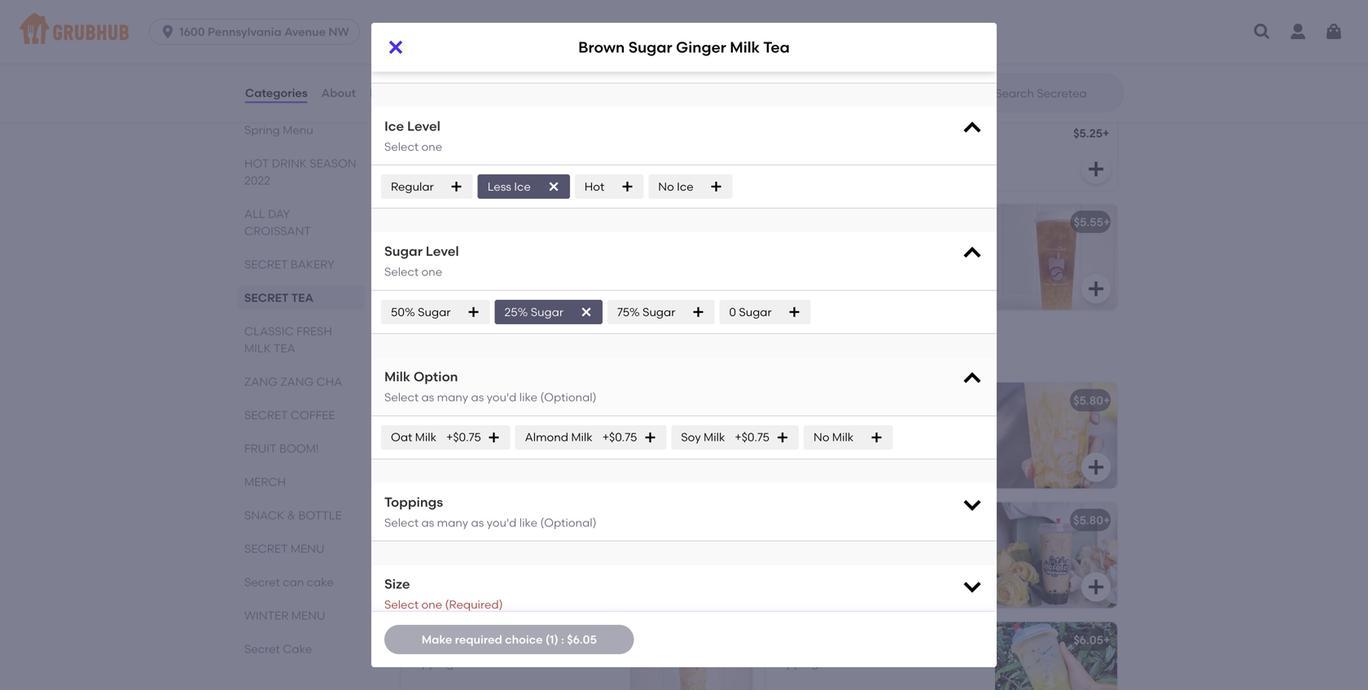 Task type: describe. For each thing, give the bounding box(es) containing it.
menu
[[283, 123, 313, 137]]

earl
[[456, 8, 477, 22]]

milk inside milk option select as many as you'd like (optional)
[[385, 369, 411, 385]]

select for ice
[[385, 140, 419, 153]]

soy milk
[[681, 430, 725, 444]]

option
[[414, 369, 458, 385]]

+ for matcha milk tea 'image'
[[1104, 633, 1111, 647]]

make
[[422, 632, 452, 646]]

$5.80 + for brown sugar ginger milk tea
[[1074, 394, 1111, 407]]

cheezo for cheezo oolong/jasmin green
[[776, 8, 818, 22]]

ice for no ice
[[677, 180, 694, 193]]

secret coffee
[[244, 408, 335, 422]]

0 horizontal spatial classic fresh milk tea
[[244, 324, 332, 355]]

many inside "toppings select as many as you'd like (optional)"
[[437, 516, 469, 529]]

grey
[[480, 8, 507, 22]]

oolong/jasmin
[[821, 8, 908, 22]]

main navigation navigation
[[0, 0, 1369, 64]]

1 horizontal spatial brown sugar ginger milk tea
[[579, 38, 790, 56]]

cake milk tea image
[[996, 383, 1118, 488]]

oolong
[[522, 128, 564, 142]]

categories button
[[244, 64, 308, 122]]

less
[[488, 180, 512, 193]]

toppings
[[385, 494, 443, 510]]

matcha milk tea image
[[996, 622, 1118, 690]]

1 horizontal spatial milk
[[540, 344, 583, 365]]

75%
[[618, 305, 640, 319]]

cheezo osmanthus oolong tea
[[411, 128, 586, 142]]

classic inside classic fresh milk tea
[[244, 324, 294, 338]]

reviews
[[370, 86, 415, 100]]

cake
[[283, 642, 312, 656]]

notice
[[472, 44, 507, 58]]

0 vertical spatial $5.80
[[708, 7, 738, 20]]

+ for earl grey milk tea "image"
[[1104, 513, 1111, 527]]

spring
[[244, 123, 280, 137]]

+$0.75 for soy milk
[[735, 430, 770, 444]]

choice
[[505, 632, 543, 646]]

bakery
[[291, 257, 334, 271]]

spring menu
[[244, 123, 313, 137]]

snack & bottle
[[244, 508, 342, 522]]

about
[[322, 86, 356, 100]]

one for ice level
[[422, 140, 442, 153]]

ice for less ice
[[514, 180, 531, 193]]

oat milk
[[391, 430, 437, 444]]

level for ice level
[[407, 118, 441, 134]]

season
[[310, 156, 357, 170]]

milk inside classic fresh milk tea
[[244, 341, 271, 355]]

boom!
[[279, 442, 319, 455]]

coffee
[[291, 408, 335, 422]]

0
[[729, 305, 736, 319]]

select for milk
[[385, 390, 419, 404]]

fruit
[[244, 442, 277, 455]]

:
[[561, 632, 564, 646]]

reviews button
[[369, 64, 416, 122]]

Search Secretea search field
[[994, 86, 1119, 101]]

hot
[[244, 156, 269, 170]]

25% sugar
[[505, 305, 564, 319]]

$5.55
[[1074, 215, 1104, 229]]

all day croissant
[[244, 207, 311, 238]]

+$0.75 for oat milk
[[446, 430, 481, 444]]

brown sugar ginger milk tea image
[[631, 383, 753, 488]]

50%
[[391, 305, 415, 319]]

secret can cake
[[244, 575, 334, 589]]

secret cake
[[244, 642, 312, 656]]

no ice
[[658, 180, 694, 193]]

drink
[[272, 156, 307, 170]]

required
[[455, 632, 502, 646]]

jasmin
[[411, 633, 452, 647]]

$5.25
[[1074, 126, 1103, 140]]

royal blueberry image
[[631, 204, 753, 310]]

categories
[[245, 86, 308, 100]]

no for option
[[814, 430, 830, 444]]

included! inside button
[[478, 238, 529, 252]]

1 zang from the left
[[244, 375, 278, 389]]

zang zang cha
[[244, 375, 342, 389]]

50% sugar
[[391, 305, 451, 319]]

ice inside "ice level select one"
[[385, 118, 404, 134]]

$6.05 +
[[1074, 633, 1111, 647]]

regular
[[391, 180, 434, 193]]

topping inside button
[[411, 238, 454, 252]]

avenue
[[284, 25, 326, 39]]

coffee milk tea
[[411, 513, 497, 527]]

level for sugar level
[[426, 243, 459, 259]]

hot drink season 2022
[[244, 156, 357, 187]]

search icon image
[[969, 83, 989, 103]]

+ for white peach oolong tea image at right top
[[1104, 215, 1111, 229]]

osmanthus
[[456, 128, 520, 142]]

2022
[[244, 174, 271, 187]]

0 horizontal spatial brown
[[411, 394, 446, 407]]

tea down the 75%
[[587, 344, 622, 365]]

toppings select as many as you'd like (optional)
[[385, 494, 597, 529]]

1 horizontal spatial classic
[[398, 344, 475, 365]]

size select one (required)
[[385, 576, 503, 612]]

nw
[[329, 25, 349, 39]]

min
[[449, 44, 469, 58]]

1 horizontal spatial brown
[[579, 38, 625, 56]]

secret for secret can cake
[[244, 575, 280, 589]]

$5.55 +
[[1074, 215, 1111, 229]]

croissant
[[244, 224, 311, 238]]

fruit boom!
[[244, 442, 319, 455]]

fresh inside classic fresh milk tea
[[297, 324, 332, 338]]

like inside milk option select as many as you'd like (optional)
[[520, 390, 538, 404]]



Task type: vqa. For each thing, say whether or not it's contained in the screenshot.
the up to the middle
no



Task type: locate. For each thing, give the bounding box(es) containing it.
secret down croissant
[[244, 257, 288, 271]]

many down toppings
[[437, 516, 469, 529]]

size
[[385, 576, 410, 592]]

1 vertical spatial menu
[[291, 609, 325, 622]]

2 horizontal spatial +$0.75
[[735, 430, 770, 444]]

like inside "toppings select as many as you'd like (optional)"
[[520, 516, 538, 529]]

milk down 25% sugar
[[540, 344, 583, 365]]

1 secret from the top
[[244, 575, 280, 589]]

topping not included!
[[776, 31, 894, 45], [411, 151, 529, 165], [776, 151, 894, 165], [411, 238, 529, 252], [411, 417, 529, 430], [776, 417, 894, 430], [411, 536, 529, 550], [776, 536, 894, 550], [411, 656, 529, 670], [776, 656, 894, 670]]

2 secret from the top
[[244, 642, 280, 656]]

cheezo
[[411, 8, 453, 22], [776, 8, 818, 22], [411, 128, 453, 142]]

hot
[[585, 180, 605, 193]]

menu up "cake"
[[291, 609, 325, 622]]

merch
[[244, 475, 286, 489]]

1 vertical spatial $5.80 +
[[1074, 394, 1111, 407]]

1 many from the top
[[437, 390, 469, 404]]

2 vertical spatial $5.80
[[1074, 513, 1104, 527]]

$6.05
[[567, 632, 597, 646], [1074, 633, 1104, 647]]

winter
[[244, 609, 289, 622]]

like right coffee milk tea
[[520, 516, 538, 529]]

select down toppings
[[385, 516, 419, 529]]

2 select from the top
[[385, 265, 419, 279]]

1600
[[179, 25, 205, 39]]

tea
[[291, 291, 314, 305], [274, 341, 295, 355], [587, 344, 622, 365]]

+$0.75 right oat milk
[[446, 430, 481, 444]]

0 vertical spatial (optional)
[[540, 390, 597, 404]]

secret menu
[[244, 542, 325, 556]]

0 horizontal spatial green
[[454, 633, 489, 647]]

ice
[[385, 118, 404, 134], [514, 180, 531, 193], [677, 180, 694, 193]]

no
[[658, 180, 674, 193], [814, 430, 830, 444]]

0 vertical spatial menu
[[291, 542, 325, 556]]

(1)
[[546, 632, 559, 646]]

1 vertical spatial level
[[426, 243, 459, 259]]

0 horizontal spatial zang
[[244, 375, 278, 389]]

requires 15 min notice
[[385, 44, 507, 58]]

secret down secret bakery
[[244, 291, 289, 305]]

2 like from the top
[[520, 516, 538, 529]]

almond milk
[[525, 430, 593, 444]]

75% sugar
[[618, 305, 676, 319]]

0 vertical spatial one
[[422, 140, 442, 153]]

4 secret from the top
[[244, 542, 288, 556]]

classic down secret tea
[[244, 324, 294, 338]]

(required)
[[445, 598, 503, 612]]

1 vertical spatial no
[[814, 430, 830, 444]]

$5.80 + for coffee milk tea
[[1074, 513, 1111, 527]]

coffee
[[411, 513, 448, 527]]

topping not included! button
[[401, 204, 753, 310]]

cheezo earl grey
[[411, 8, 507, 22]]

0 vertical spatial ginger
[[676, 38, 727, 56]]

select for sugar
[[385, 265, 419, 279]]

0 vertical spatial you'd
[[487, 390, 517, 404]]

2 many from the top
[[437, 516, 469, 529]]

cheezo left oolong/jasmin
[[776, 8, 818, 22]]

1 horizontal spatial no
[[814, 430, 830, 444]]

$5.80
[[708, 7, 738, 20], [1074, 394, 1104, 407], [1074, 513, 1104, 527]]

(optional) inside milk option select as many as you'd like (optional)
[[540, 390, 597, 404]]

0 horizontal spatial +$0.75
[[446, 430, 481, 444]]

make required choice (1) : $6.05
[[422, 632, 597, 646]]

+$0.75 for almond milk
[[603, 430, 637, 444]]

0 horizontal spatial brown sugar ginger milk tea
[[411, 394, 571, 407]]

sugar
[[629, 38, 673, 56], [385, 243, 423, 259], [418, 305, 451, 319], [531, 305, 564, 319], [643, 305, 676, 319], [739, 305, 772, 319], [449, 394, 482, 407]]

secret for secret coffee
[[244, 408, 288, 422]]

secret for secret menu
[[244, 542, 288, 556]]

cheezo oolong/jasmin green image
[[996, 0, 1118, 103]]

secret for secret bakery
[[244, 257, 288, 271]]

+ for cake milk tea image
[[1104, 394, 1111, 407]]

select inside "toppings select as many as you'd like (optional)"
[[385, 516, 419, 529]]

white peach oolong tea image
[[996, 204, 1118, 310]]

menu for secret menu
[[291, 542, 325, 556]]

25%
[[505, 305, 528, 319]]

tea up the zang zang cha
[[274, 341, 295, 355]]

fresh down secret tea
[[297, 324, 332, 338]]

0 vertical spatial many
[[437, 390, 469, 404]]

1 vertical spatial $5.80
[[1074, 394, 1104, 407]]

secret down winter
[[244, 642, 280, 656]]

secret
[[244, 575, 280, 589], [244, 642, 280, 656]]

0 horizontal spatial milk
[[244, 341, 271, 355]]

classic
[[244, 324, 294, 338], [398, 344, 475, 365]]

1 horizontal spatial ginger
[[676, 38, 727, 56]]

0 vertical spatial green
[[911, 8, 945, 22]]

+$0.75 right almond milk
[[603, 430, 637, 444]]

select up 50%
[[385, 265, 419, 279]]

about button
[[321, 64, 357, 122]]

tea inside classic fresh milk tea
[[274, 341, 295, 355]]

topping
[[776, 31, 819, 45], [411, 151, 454, 165], [776, 151, 819, 165], [411, 238, 454, 252], [411, 417, 454, 430], [776, 417, 819, 430], [411, 536, 454, 550], [776, 536, 819, 550], [411, 656, 454, 670], [776, 656, 819, 670]]

secret tea
[[244, 291, 314, 305]]

(optional) inside "toppings select as many as you'd like (optional)"
[[540, 516, 597, 529]]

select
[[385, 140, 419, 153], [385, 265, 419, 279], [385, 390, 419, 404], [385, 516, 419, 529], [385, 598, 419, 612]]

level up 50% sugar on the left top
[[426, 243, 459, 259]]

not
[[822, 31, 840, 45], [457, 151, 475, 165], [822, 151, 840, 165], [457, 238, 475, 252], [457, 417, 475, 430], [822, 417, 840, 430], [457, 536, 475, 550], [822, 536, 840, 550], [457, 656, 475, 670], [822, 656, 840, 670]]

fresh up milk option select as many as you'd like (optional) on the left of the page
[[479, 344, 536, 365]]

you'd inside "toppings select as many as you'd like (optional)"
[[487, 516, 517, 529]]

requires
[[385, 44, 432, 58]]

select up regular
[[385, 140, 419, 153]]

0 vertical spatial brown sugar ginger milk tea
[[579, 38, 790, 56]]

as
[[422, 390, 434, 404], [471, 390, 484, 404], [422, 516, 434, 529], [471, 516, 484, 529]]

secret left "can"
[[244, 575, 280, 589]]

1 horizontal spatial classic fresh milk tea
[[398, 344, 622, 365]]

classic up option
[[398, 344, 475, 365]]

day
[[268, 207, 290, 221]]

zang up secret coffee
[[244, 375, 278, 389]]

one for sugar level
[[422, 265, 442, 279]]

secret for secret cake
[[244, 642, 280, 656]]

bottle
[[298, 508, 342, 522]]

1 one from the top
[[422, 140, 442, 153]]

level down reviews
[[407, 118, 441, 134]]

1 vertical spatial brown
[[411, 394, 446, 407]]

secret down snack
[[244, 542, 288, 556]]

menu down the bottle
[[291, 542, 325, 556]]

1 vertical spatial you'd
[[487, 516, 517, 529]]

select down option
[[385, 390, 419, 404]]

+$0.75 right soy milk
[[735, 430, 770, 444]]

$5.25 +
[[1074, 126, 1110, 140]]

2 vertical spatial $5.80 +
[[1074, 513, 1111, 527]]

1 horizontal spatial green
[[911, 8, 945, 22]]

2 (optional) from the top
[[540, 516, 597, 529]]

select inside sugar level select one
[[385, 265, 419, 279]]

3 secret from the top
[[244, 408, 288, 422]]

classic fresh milk tea
[[244, 324, 332, 355], [398, 344, 622, 365]]

fresh
[[297, 324, 332, 338], [479, 344, 536, 365]]

no milk
[[814, 430, 854, 444]]

jasmin green milk tea
[[411, 633, 537, 647]]

oat
[[391, 430, 412, 444]]

$5.80 for coffee milk tea
[[1074, 513, 1104, 527]]

secret bakery
[[244, 257, 334, 271]]

many inside milk option select as many as you'd like (optional)
[[437, 390, 469, 404]]

select inside size select one (required)
[[385, 598, 419, 612]]

&
[[287, 508, 296, 522]]

2 one from the top
[[422, 265, 442, 279]]

sugar inside sugar level select one
[[385, 243, 423, 259]]

one up regular
[[422, 140, 442, 153]]

+$0.75
[[446, 430, 481, 444], [603, 430, 637, 444], [735, 430, 770, 444]]

ice right less
[[514, 180, 531, 193]]

1 vertical spatial ginger
[[485, 394, 523, 407]]

select down size
[[385, 598, 419, 612]]

0 vertical spatial level
[[407, 118, 441, 134]]

like up almond
[[520, 390, 538, 404]]

green
[[911, 8, 945, 22], [454, 633, 489, 647]]

secret for secret tea
[[244, 291, 289, 305]]

0 sugar
[[729, 305, 772, 319]]

level inside sugar level select one
[[426, 243, 459, 259]]

1 vertical spatial brown sugar ginger milk tea
[[411, 394, 571, 407]]

secret up fruit
[[244, 408, 288, 422]]

menu for winter menu
[[291, 609, 325, 622]]

zang
[[244, 375, 278, 389], [280, 375, 314, 389]]

1 vertical spatial green
[[454, 633, 489, 647]]

1 horizontal spatial ice
[[514, 180, 531, 193]]

one up make
[[422, 598, 442, 612]]

one inside sugar level select one
[[422, 265, 442, 279]]

1 horizontal spatial fresh
[[479, 344, 536, 365]]

cheezo for cheezo osmanthus oolong tea
[[411, 128, 453, 142]]

less ice
[[488, 180, 531, 193]]

cheezo oolong/jasmin green
[[776, 8, 945, 22]]

jasmin green milk tea image
[[631, 622, 753, 690]]

1 vertical spatial (optional)
[[540, 516, 597, 529]]

1 like from the top
[[520, 390, 538, 404]]

topping not included! inside button
[[411, 238, 529, 252]]

no for level
[[658, 180, 674, 193]]

0 horizontal spatial fresh
[[297, 324, 332, 338]]

almond
[[525, 430, 569, 444]]

3 one from the top
[[422, 598, 442, 612]]

zang left cha
[[280, 375, 314, 389]]

0 vertical spatial no
[[658, 180, 674, 193]]

$5.80 for brown sugar ginger milk tea
[[1074, 394, 1104, 407]]

1 you'd from the top
[[487, 390, 517, 404]]

ice down reviews
[[385, 118, 404, 134]]

can
[[283, 575, 304, 589]]

like
[[520, 390, 538, 404], [520, 516, 538, 529]]

3 select from the top
[[385, 390, 419, 404]]

0 horizontal spatial no
[[658, 180, 674, 193]]

2 zang from the left
[[280, 375, 314, 389]]

brown
[[579, 38, 625, 56], [411, 394, 446, 407]]

1 vertical spatial like
[[520, 516, 538, 529]]

ice up royal blueberry image
[[677, 180, 694, 193]]

1 select from the top
[[385, 140, 419, 153]]

one inside "ice level select one"
[[422, 140, 442, 153]]

select inside milk option select as many as you'd like (optional)
[[385, 390, 419, 404]]

earl grey milk tea image
[[996, 502, 1118, 608]]

all
[[244, 207, 265, 221]]

0 vertical spatial classic
[[244, 324, 294, 338]]

1 horizontal spatial zang
[[280, 375, 314, 389]]

one up 50% sugar on the left top
[[422, 265, 442, 279]]

one
[[422, 140, 442, 153], [422, 265, 442, 279], [422, 598, 442, 612]]

menu
[[291, 542, 325, 556], [291, 609, 325, 622]]

brown sugar ginger milk tea
[[579, 38, 790, 56], [411, 394, 571, 407]]

1 horizontal spatial $6.05
[[1074, 633, 1104, 647]]

15
[[435, 44, 446, 58]]

1 horizontal spatial +$0.75
[[603, 430, 637, 444]]

svg image
[[722, 72, 741, 92], [1087, 72, 1106, 92], [722, 159, 741, 179], [450, 180, 463, 193], [621, 180, 634, 193], [722, 279, 741, 299], [1087, 279, 1106, 299], [692, 305, 705, 319], [788, 305, 801, 319], [776, 431, 789, 444], [870, 431, 883, 444], [1087, 577, 1106, 597]]

3 +$0.75 from the left
[[735, 430, 770, 444]]

0 horizontal spatial classic
[[244, 324, 294, 338]]

1 vertical spatial secret
[[244, 642, 280, 656]]

winter menu
[[244, 609, 325, 622]]

cake
[[307, 575, 334, 589]]

2 +$0.75 from the left
[[603, 430, 637, 444]]

1 vertical spatial fresh
[[479, 344, 536, 365]]

pennsylvania
[[208, 25, 282, 39]]

0 vertical spatial fresh
[[297, 324, 332, 338]]

0 horizontal spatial $6.05
[[567, 632, 597, 646]]

svg image
[[1253, 22, 1273, 42], [1325, 22, 1344, 42], [160, 24, 176, 40], [386, 37, 406, 57], [961, 117, 984, 140], [1087, 159, 1106, 179], [547, 180, 560, 193], [710, 180, 723, 193], [961, 242, 984, 265], [467, 305, 480, 319], [580, 305, 593, 319], [961, 367, 984, 390], [488, 431, 501, 444], [644, 431, 657, 444], [722, 457, 741, 477], [1087, 457, 1106, 477], [961, 493, 984, 516], [961, 575, 984, 598]]

0 vertical spatial like
[[520, 390, 538, 404]]

cha
[[316, 375, 342, 389]]

classic fresh milk tea up the zang zang cha
[[244, 324, 332, 355]]

4 select from the top
[[385, 516, 419, 529]]

one inside size select one (required)
[[422, 598, 442, 612]]

cheezo left 'earl'
[[411, 8, 453, 22]]

green right oolong/jasmin
[[911, 8, 945, 22]]

select inside "ice level select one"
[[385, 140, 419, 153]]

1600 pennsylvania avenue nw button
[[149, 19, 366, 45]]

classic fresh milk tea up milk option select as many as you'd like (optional) on the left of the page
[[398, 344, 622, 365]]

1 secret from the top
[[244, 257, 288, 271]]

2 horizontal spatial ice
[[677, 180, 694, 193]]

cheezo up regular
[[411, 128, 453, 142]]

0 vertical spatial $5.80 +
[[708, 7, 745, 20]]

0 vertical spatial secret
[[244, 575, 280, 589]]

0 horizontal spatial ginger
[[485, 394, 523, 407]]

1600 pennsylvania avenue nw
[[179, 25, 349, 39]]

1 vertical spatial one
[[422, 265, 442, 279]]

ginger
[[676, 38, 727, 56], [485, 394, 523, 407]]

snack
[[244, 508, 284, 522]]

cheezo for cheezo earl grey
[[411, 8, 453, 22]]

1 +$0.75 from the left
[[446, 430, 481, 444]]

5 select from the top
[[385, 598, 419, 612]]

2 vertical spatial one
[[422, 598, 442, 612]]

soy
[[681, 430, 701, 444]]

1 vertical spatial classic
[[398, 344, 475, 365]]

1 (optional) from the top
[[540, 390, 597, 404]]

many down option
[[437, 390, 469, 404]]

tea down bakery
[[291, 291, 314, 305]]

coffee milk tea image
[[631, 502, 753, 608]]

0 vertical spatial brown
[[579, 38, 625, 56]]

2 secret from the top
[[244, 291, 289, 305]]

milk up the zang zang cha
[[244, 341, 271, 355]]

green right make
[[454, 633, 489, 647]]

1 vertical spatial many
[[437, 516, 469, 529]]

level inside "ice level select one"
[[407, 118, 441, 134]]

ice level select one
[[385, 118, 442, 153]]

you'd inside milk option select as many as you'd like (optional)
[[487, 390, 517, 404]]

not inside button
[[457, 238, 475, 252]]

svg image inside 1600 pennsylvania avenue nw button
[[160, 24, 176, 40]]

0 horizontal spatial ice
[[385, 118, 404, 134]]

2 you'd from the top
[[487, 516, 517, 529]]



